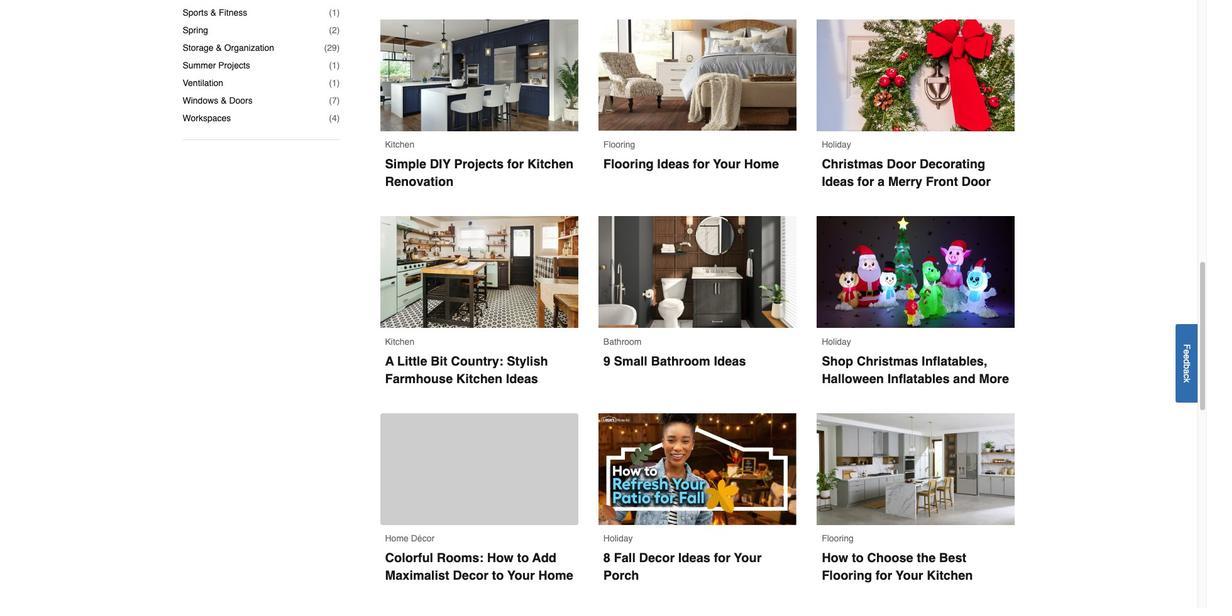 Task type: vqa. For each thing, say whether or not it's contained in the screenshot.
renovation
yes



Task type: locate. For each thing, give the bounding box(es) containing it.
1 ( 1 ) from the top
[[329, 8, 340, 18]]

& up "summer projects"
[[216, 43, 222, 53]]

( for summer projects
[[329, 60, 332, 70]]

merry
[[889, 175, 923, 190]]

country:
[[451, 355, 504, 369]]

2 vertical spatial ( 1 )
[[329, 78, 340, 88]]

0 vertical spatial a
[[878, 175, 885, 190]]

3 ) from the top
[[337, 43, 340, 53]]

( 1 )
[[329, 8, 340, 18], [329, 60, 340, 70], [329, 78, 340, 88]]

a
[[385, 355, 394, 369]]

2 vertical spatial &
[[221, 96, 227, 106]]

a farmhouse-style kitchen makeover featured on the weekender. image
[[380, 217, 579, 328]]

projects right diy
[[454, 157, 504, 172]]

1 ) from the top
[[337, 8, 340, 18]]

kitchen
[[385, 140, 415, 150], [528, 157, 574, 172], [385, 337, 415, 347], [457, 372, 503, 387], [927, 570, 973, 584]]

) for spring
[[337, 25, 340, 35]]

b
[[1182, 364, 1193, 369]]

0 vertical spatial projects
[[218, 60, 250, 70]]

& for sports
[[211, 8, 216, 18]]

0 horizontal spatial home
[[385, 534, 409, 544]]

) up ( 4 )
[[337, 96, 340, 106]]

& left doors
[[221, 96, 227, 106]]

a for for
[[878, 175, 885, 190]]

2 vertical spatial 1
[[332, 78, 337, 88]]

) down 7
[[337, 113, 340, 123]]

1
[[332, 8, 337, 18], [332, 60, 337, 70], [332, 78, 337, 88]]

2 vertical spatial home
[[539, 570, 574, 584]]

1 vertical spatial christmas
[[857, 355, 919, 369]]

ideas inside christmas door decorating ideas for a merry front door
[[822, 175, 854, 190]]

) up ( 29 )
[[337, 25, 340, 35]]

kitchen inside how to choose the best flooring for your kitchen
[[927, 570, 973, 584]]

door
[[887, 157, 917, 172], [962, 175, 991, 190]]

how left the choose
[[822, 552, 849, 566]]

1 horizontal spatial bathroom
[[651, 355, 711, 369]]

your inside 8 fall decor ideas for your porch
[[734, 552, 762, 566]]

1 horizontal spatial a
[[1182, 369, 1193, 374]]

a inside christmas door decorating ideas for a merry front door
[[878, 175, 885, 190]]

& right sports on the left of page
[[211, 8, 216, 18]]

)
[[337, 8, 340, 18], [337, 25, 340, 35], [337, 43, 340, 53], [337, 60, 340, 70], [337, 78, 340, 88], [337, 96, 340, 106], [337, 113, 340, 123]]

for inside how to choose the best flooring for your kitchen
[[876, 570, 893, 584]]

simple diy projects for kitchen renovation
[[385, 157, 577, 190]]

e up the b
[[1182, 355, 1193, 359]]

1 horizontal spatial door
[[962, 175, 991, 190]]

flooring ideas for your home
[[604, 157, 779, 172]]

door down decorating
[[962, 175, 991, 190]]

bathroom up small at the bottom right of page
[[604, 337, 642, 347]]

1 horizontal spatial decor
[[639, 552, 675, 566]]

projects down storage & organization
[[218, 60, 250, 70]]

maximalist
[[385, 570, 450, 584]]

6 ) from the top
[[337, 96, 340, 106]]

1 vertical spatial door
[[962, 175, 991, 190]]

2 how from the left
[[822, 552, 849, 566]]

decor right fall
[[639, 552, 675, 566]]

( for ventilation
[[329, 78, 332, 88]]

a bathroom with wood paneling, a small black vanity, round mirror and white marble flooring. image
[[599, 217, 797, 328]]

a picture of a young woman in front of a decorated fall patio at night. image
[[599, 414, 797, 525]]

0 vertical spatial home
[[744, 157, 779, 172]]

projects
[[218, 60, 250, 70], [454, 157, 504, 172]]

1 horizontal spatial home
[[539, 570, 574, 584]]

( 1 ) up ( 2 )
[[329, 8, 340, 18]]

e up d
[[1182, 350, 1193, 355]]

ideas
[[658, 157, 690, 172], [822, 175, 854, 190], [714, 355, 746, 369], [506, 372, 538, 387], [679, 552, 711, 566]]

shop christmas inflatables, halloween inflatables and more
[[822, 355, 1010, 387]]

for inside 8 fall decor ideas for your porch
[[714, 552, 731, 566]]

2 1 from the top
[[332, 60, 337, 70]]

0 horizontal spatial projects
[[218, 60, 250, 70]]

5 ) from the top
[[337, 78, 340, 88]]

a left merry
[[878, 175, 885, 190]]

how
[[487, 552, 514, 566], [822, 552, 849, 566]]

0 horizontal spatial bathroom
[[604, 337, 642, 347]]

decor down the rooms: on the bottom
[[453, 570, 489, 584]]

) for storage & organization
[[337, 43, 340, 53]]

7 ) from the top
[[337, 113, 340, 123]]

how right the rooms: on the bottom
[[487, 552, 514, 566]]

colorful
[[385, 552, 433, 566]]

a up 'k'
[[1182, 369, 1193, 374]]

0 vertical spatial holiday
[[822, 140, 852, 150]]

2 vertical spatial holiday
[[604, 534, 633, 544]]

fall
[[614, 552, 636, 566]]

ideas inside a little bit country: stylish farmhouse kitchen ideas
[[506, 372, 538, 387]]

( for spring
[[329, 25, 332, 35]]

a snowy evergreen wreath with pinecones, apples, berries and an offset red bow on a white door. image
[[817, 19, 1015, 131]]

0 vertical spatial door
[[887, 157, 917, 172]]

) for summer projects
[[337, 60, 340, 70]]

&
[[211, 8, 216, 18], [216, 43, 222, 53], [221, 96, 227, 106]]

0 horizontal spatial decor
[[453, 570, 489, 584]]

0 vertical spatial bathroom
[[604, 337, 642, 347]]

0 vertical spatial &
[[211, 8, 216, 18]]

diy
[[430, 157, 451, 172]]

1 vertical spatial a
[[1182, 369, 1193, 374]]

0 horizontal spatial a
[[878, 175, 885, 190]]

christmas
[[822, 157, 884, 172], [857, 355, 919, 369]]

0 horizontal spatial how
[[487, 552, 514, 566]]

for inside christmas door decorating ideas for a merry front door
[[858, 175, 875, 190]]

kitchen inside a little bit country: stylish farmhouse kitchen ideas
[[457, 372, 503, 387]]

( 1 ) down ( 29 )
[[329, 60, 340, 70]]

2 ( 1 ) from the top
[[329, 60, 340, 70]]

0 horizontal spatial to
[[492, 570, 504, 584]]

0 horizontal spatial door
[[887, 157, 917, 172]]

1 up ( 2 )
[[332, 8, 337, 18]]

ventilation
[[183, 78, 223, 88]]

your
[[713, 157, 741, 172], [734, 552, 762, 566], [507, 570, 535, 584], [896, 570, 924, 584]]

a inside f e e d b a c k button
[[1182, 369, 1193, 374]]

0 vertical spatial decor
[[639, 552, 675, 566]]

8
[[604, 552, 611, 566]]

door up merry
[[887, 157, 917, 172]]

1 vertical spatial ( 1 )
[[329, 60, 340, 70]]

1 how from the left
[[487, 552, 514, 566]]

1 vertical spatial &
[[216, 43, 222, 53]]

bathroom right small at the bottom right of page
[[651, 355, 711, 369]]

0 vertical spatial christmas
[[822, 157, 884, 172]]

home décor
[[385, 534, 435, 544]]

best
[[940, 552, 967, 566]]

) down ( 29 )
[[337, 60, 340, 70]]

( 1 ) up 7
[[329, 78, 340, 88]]

decor
[[639, 552, 675, 566], [453, 570, 489, 584]]

ideas inside 8 fall decor ideas for your porch
[[679, 552, 711, 566]]

and
[[954, 372, 976, 387]]

1 horizontal spatial projects
[[454, 157, 504, 172]]

sports & fitness
[[183, 8, 247, 18]]

2
[[332, 25, 337, 35]]

0 vertical spatial 1
[[332, 8, 337, 18]]

1 e from the top
[[1182, 350, 1193, 355]]

) up 7
[[337, 78, 340, 88]]

for
[[693, 157, 710, 172], [507, 157, 524, 172], [858, 175, 875, 190], [714, 552, 731, 566], [876, 570, 893, 584]]

1 vertical spatial home
[[385, 534, 409, 544]]

2 ) from the top
[[337, 25, 340, 35]]

) for windows & doors
[[337, 96, 340, 106]]

) up ( 2 )
[[337, 8, 340, 18]]

summer projects
[[183, 60, 250, 70]]

your inside how to choose the best flooring for your kitchen
[[896, 570, 924, 584]]

ideas for 9 small bathroom ideas
[[714, 355, 746, 369]]

& for windows
[[221, 96, 227, 106]]

9 small bathroom ideas
[[604, 355, 746, 369]]

flooring
[[604, 140, 636, 150], [604, 157, 654, 172], [822, 534, 854, 544], [822, 570, 872, 584]]

a little bit country: stylish farmhouse kitchen ideas
[[385, 355, 552, 387]]

spring
[[183, 25, 208, 35]]

holiday
[[822, 140, 852, 150], [822, 337, 852, 347], [604, 534, 633, 544]]

(
[[329, 8, 332, 18], [329, 25, 332, 35], [324, 43, 327, 53], [329, 60, 332, 70], [329, 78, 332, 88], [329, 96, 332, 106], [329, 113, 332, 123]]

workspaces
[[183, 113, 231, 123]]

home
[[744, 157, 779, 172], [385, 534, 409, 544], [539, 570, 574, 584]]

2 e from the top
[[1182, 355, 1193, 359]]

2 horizontal spatial to
[[852, 552, 864, 566]]

1 vertical spatial holiday
[[822, 337, 852, 347]]

a
[[878, 175, 885, 190], [1182, 369, 1193, 374]]

e
[[1182, 350, 1193, 355], [1182, 355, 1193, 359]]

8 fall decor ideas for your porch
[[604, 552, 765, 584]]

1 1 from the top
[[332, 8, 337, 18]]

1 up 7
[[332, 78, 337, 88]]

a row of christmas-themed inflatables like santa, a snowman and reindeer. image
[[817, 217, 1015, 328]]

to
[[517, 552, 529, 566], [852, 552, 864, 566], [492, 570, 504, 584]]

bathroom
[[604, 337, 642, 347], [651, 355, 711, 369]]

( 4 )
[[329, 113, 340, 123]]

29
[[327, 43, 337, 53]]

1 vertical spatial decor
[[453, 570, 489, 584]]

( 1 ) for projects
[[329, 60, 340, 70]]

more
[[979, 372, 1010, 387]]

bit
[[431, 355, 448, 369]]

1 vertical spatial 1
[[332, 60, 337, 70]]

0 vertical spatial ( 1 )
[[329, 8, 340, 18]]

1 down ( 29 )
[[332, 60, 337, 70]]

) down ( 2 )
[[337, 43, 340, 53]]

for inside simple diy projects for kitchen renovation
[[507, 157, 524, 172]]

little
[[397, 355, 427, 369]]

1 horizontal spatial how
[[822, 552, 849, 566]]

how to choose the best flooring for your kitchen
[[822, 552, 973, 584]]

4 ) from the top
[[337, 60, 340, 70]]

1 vertical spatial projects
[[454, 157, 504, 172]]

rooms:
[[437, 552, 484, 566]]



Task type: describe. For each thing, give the bounding box(es) containing it.
décor
[[411, 534, 435, 544]]

choose
[[868, 552, 914, 566]]

flooring inside how to choose the best flooring for your kitchen
[[822, 570, 872, 584]]

cement floors are a durable surface for floors in a kitchen. image
[[817, 414, 1015, 525]]

& for storage
[[216, 43, 222, 53]]

( 29 )
[[324, 43, 340, 53]]

( for windows & doors
[[329, 96, 332, 106]]

3 ( 1 ) from the top
[[329, 78, 340, 88]]

d
[[1182, 359, 1193, 364]]

( for workspaces
[[329, 113, 332, 123]]

holiday for christmas
[[822, 140, 852, 150]]

storage
[[183, 43, 214, 53]]

projects inside simple diy projects for kitchen renovation
[[454, 157, 504, 172]]

ideas for 8 fall decor ideas for your porch
[[679, 552, 711, 566]]

ideas for christmas door decorating ideas for a merry front door
[[822, 175, 854, 190]]

c
[[1182, 374, 1193, 379]]

f
[[1182, 344, 1193, 350]]

summer
[[183, 60, 216, 70]]

living room with patterned roof, pink fireplace, blue couch and layered rugs. image
[[380, 414, 579, 546]]

k
[[1182, 379, 1193, 383]]

renovation
[[385, 175, 454, 190]]

a kitchen with navy blue cabinets, two white waterfall islands and medium-tone brown wood floors. image
[[380, 19, 579, 131]]

( for storage & organization
[[324, 43, 327, 53]]

holiday for 8
[[604, 534, 633, 544]]

christmas inside shop christmas inflatables, halloween inflatables and more
[[857, 355, 919, 369]]

( 7 )
[[329, 96, 340, 106]]

4
[[332, 113, 337, 123]]

7
[[332, 96, 337, 106]]

storage & organization
[[183, 43, 274, 53]]

1 for &
[[332, 8, 337, 18]]

simple
[[385, 157, 426, 172]]

shop
[[822, 355, 854, 369]]

f e e d b a c k button
[[1176, 324, 1198, 403]]

a for b
[[1182, 369, 1193, 374]]

9
[[604, 355, 611, 369]]

small
[[614, 355, 648, 369]]

decor inside colorful rooms: how to add maximalist decor to your home
[[453, 570, 489, 584]]

to inside how to choose the best flooring for your kitchen
[[852, 552, 864, 566]]

farmhouse
[[385, 372, 453, 387]]

front
[[926, 175, 958, 190]]

decor inside 8 fall decor ideas for your porch
[[639, 552, 675, 566]]

f e e d b a c k
[[1182, 344, 1193, 383]]

inflatables
[[888, 372, 950, 387]]

home inside colorful rooms: how to add maximalist decor to your home
[[539, 570, 574, 584]]

how inside colorful rooms: how to add maximalist decor to your home
[[487, 552, 514, 566]]

1 horizontal spatial to
[[517, 552, 529, 566]]

) for ventilation
[[337, 78, 340, 88]]

the
[[917, 552, 936, 566]]

sports
[[183, 8, 208, 18]]

christmas inside christmas door decorating ideas for a merry front door
[[822, 157, 884, 172]]

your inside colorful rooms: how to add maximalist decor to your home
[[507, 570, 535, 584]]

) for workspaces
[[337, 113, 340, 123]]

1 vertical spatial bathroom
[[651, 355, 711, 369]]

decorating
[[920, 157, 986, 172]]

dark engineered flooring in a bedroom with camel brown bed, furniture and light gray comforter. image
[[599, 19, 797, 131]]

3 1 from the top
[[332, 78, 337, 88]]

1 for projects
[[332, 60, 337, 70]]

windows & doors
[[183, 96, 253, 106]]

2 horizontal spatial home
[[744, 157, 779, 172]]

fitness
[[219, 8, 247, 18]]

( for sports & fitness
[[329, 8, 332, 18]]

kitchen inside simple diy projects for kitchen renovation
[[528, 157, 574, 172]]

( 2 )
[[329, 25, 340, 35]]

) for sports & fitness
[[337, 8, 340, 18]]

add
[[532, 552, 557, 566]]

inflatables,
[[922, 355, 988, 369]]

holiday for shop
[[822, 337, 852, 347]]

christmas door decorating ideas for a merry front door
[[822, 157, 991, 190]]

windows
[[183, 96, 218, 106]]

halloween
[[822, 372, 884, 387]]

( 1 ) for &
[[329, 8, 340, 18]]

doors
[[229, 96, 253, 106]]

colorful rooms: how to add maximalist decor to your home
[[385, 552, 577, 584]]

organization
[[224, 43, 274, 53]]

stylish
[[507, 355, 548, 369]]

porch
[[604, 569, 639, 584]]

how inside how to choose the best flooring for your kitchen
[[822, 552, 849, 566]]



